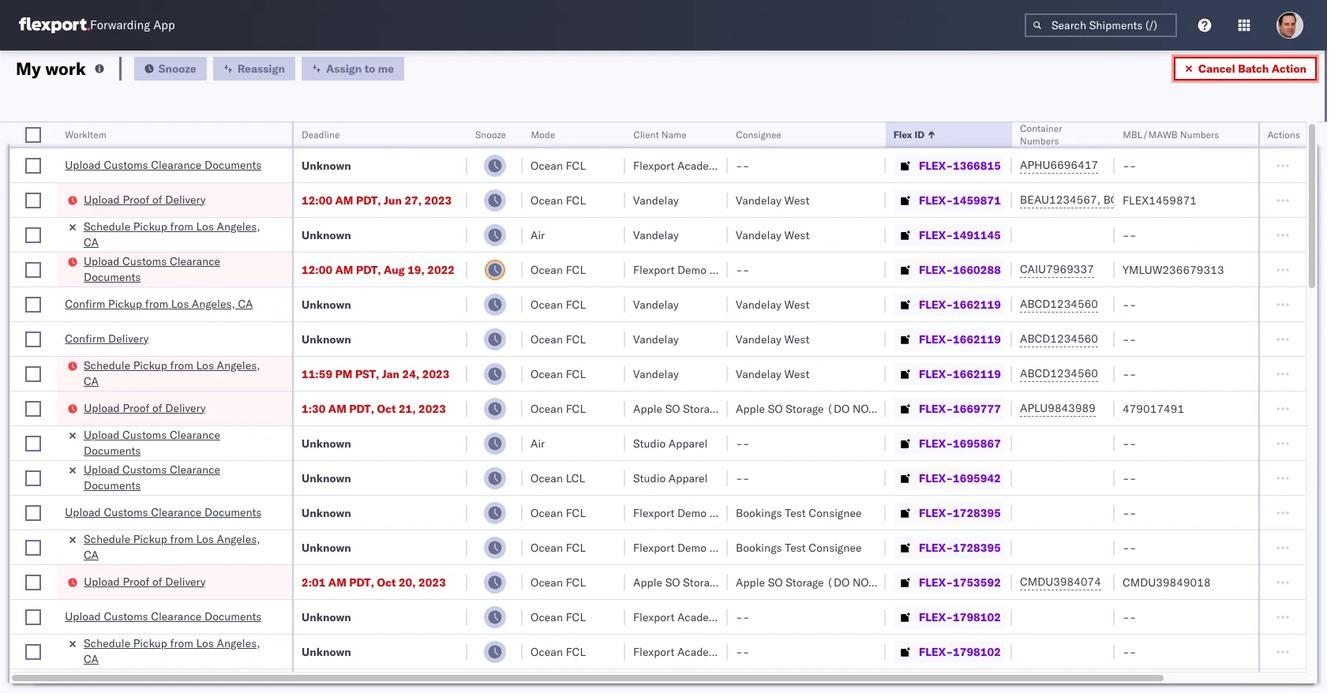 Task type: locate. For each thing, give the bounding box(es) containing it.
1 vertical spatial upload proof of delivery link
[[84, 400, 206, 416]]

3 academy from the top
[[678, 645, 724, 659]]

1 vertical spatial upload proof of delivery button
[[84, 400, 206, 417]]

9 unknown from the top
[[302, 610, 351, 624]]

pdt, left aug
[[356, 263, 381, 277]]

1 vertical spatial apparel
[[669, 471, 708, 485]]

11 ocean fcl from the top
[[531, 610, 586, 624]]

apparel
[[669, 436, 708, 451], [669, 471, 708, 485]]

0 vertical spatial bookings
[[736, 506, 782, 520]]

5 ocean from the top
[[531, 332, 563, 346]]

12 fcl from the top
[[566, 645, 586, 659]]

7 ocean fcl from the top
[[531, 402, 586, 416]]

flex-1798102
[[919, 610, 1001, 624], [919, 645, 1001, 659]]

ocean fcl
[[531, 158, 586, 173], [531, 193, 586, 207], [531, 263, 586, 277], [531, 297, 586, 312], [531, 332, 586, 346], [531, 367, 586, 381], [531, 402, 586, 416], [531, 506, 586, 520], [531, 541, 586, 555], [531, 575, 586, 590], [531, 610, 586, 624], [531, 645, 586, 659]]

flexport
[[634, 158, 675, 173], [634, 263, 675, 277], [634, 506, 675, 520], [634, 541, 675, 555], [634, 610, 675, 624], [634, 645, 675, 659]]

documents
[[204, 158, 261, 172], [84, 270, 141, 284], [84, 444, 141, 458], [84, 478, 141, 493], [204, 505, 261, 519], [204, 609, 261, 624], [204, 671, 261, 685]]

numbers down container
[[1021, 135, 1060, 147]]

8 ocean fcl from the top
[[531, 506, 586, 520]]

1 vertical spatial bookings
[[736, 541, 782, 555]]

2 abcd1234560 from the top
[[1021, 332, 1099, 346]]

proof for 12:00 am pdt, jun 27, 2023
[[122, 192, 149, 207]]

2 vertical spatial 1662119
[[953, 367, 1001, 381]]

1 vertical spatial flex-1728395
[[919, 541, 1001, 555]]

flex-1662119 button
[[894, 293, 1005, 316], [894, 293, 1005, 316], [894, 328, 1005, 350], [894, 328, 1005, 350], [894, 363, 1005, 385], [894, 363, 1005, 385]]

1 vertical spatial air
[[531, 436, 545, 451]]

confirm inside button
[[65, 297, 105, 311]]

1 vertical spatial confirm
[[65, 331, 105, 346]]

customs
[[104, 158, 148, 172], [122, 254, 167, 268], [122, 428, 167, 442], [122, 462, 167, 477], [104, 505, 148, 519], [104, 609, 148, 624], [104, 671, 148, 685]]

1 vertical spatial abcd1234560
[[1021, 332, 1099, 346]]

bookings
[[736, 506, 782, 520], [736, 541, 782, 555]]

confirm delivery button
[[65, 331, 149, 348]]

forwarding
[[90, 18, 150, 33]]

1 ocean from the top
[[531, 158, 563, 173]]

0 vertical spatial proof
[[122, 192, 149, 207]]

0 horizontal spatial 2
[[65, 687, 72, 694]]

beau1234567,
[[1021, 193, 1101, 207]]

angeles, inside schedule pickup from los angeles, ca button
[[217, 358, 260, 372]]

am for 12:00 am pdt, jun 27, 2023
[[335, 193, 354, 207]]

0 vertical spatial flexport demo consignee
[[634, 263, 763, 277]]

2 upload proof of delivery button from the top
[[84, 400, 206, 417]]

2 vertical spatial academy
[[678, 645, 724, 659]]

0 vertical spatial test
[[785, 506, 806, 520]]

my
[[16, 57, 41, 79]]

12:00 for 12:00 am pdt, aug 19, 2022
[[302, 263, 333, 277]]

0 vertical spatial abcd1234560
[[1021, 297, 1099, 311]]

1 flexport from the top
[[634, 158, 675, 173]]

upload customs clearance documents button
[[65, 157, 261, 174], [84, 253, 272, 286], [65, 504, 261, 522], [65, 609, 261, 626]]

21,
[[399, 402, 416, 416]]

not
[[750, 402, 772, 416], [853, 402, 875, 416], [750, 575, 772, 590], [853, 575, 875, 590]]

am left aug
[[335, 263, 354, 277]]

2 studio from the top
[[634, 471, 666, 485]]

1 studio from the top
[[634, 436, 666, 451]]

apple so storage (do not use)
[[634, 402, 804, 416], [736, 402, 906, 416], [634, 575, 804, 590], [736, 575, 906, 590]]

flex-1669777 button
[[894, 398, 1005, 420], [894, 398, 1005, 420]]

3 flexport from the top
[[634, 506, 675, 520]]

5 ocean fcl from the top
[[531, 332, 586, 346]]

2 ocean from the top
[[531, 193, 563, 207]]

5 resize handle column header from the left
[[607, 122, 626, 694]]

flex-1728395 down "flex-1695942"
[[919, 506, 1001, 520]]

0 vertical spatial flex-1798102
[[919, 610, 1001, 624]]

12 ocean from the top
[[531, 610, 563, 624]]

of inside upload customs clearance documents - 2 of 2
[[74, 687, 84, 694]]

2 oct from the top
[[377, 575, 396, 590]]

1 studio apparel from the top
[[634, 436, 708, 451]]

2 apparel from the top
[[669, 471, 708, 485]]

pdt, left 20,
[[349, 575, 374, 590]]

ca for vandelay
[[84, 235, 99, 249]]

11 ocean from the top
[[531, 575, 563, 590]]

am left jun
[[335, 193, 354, 207]]

numbers
[[1181, 129, 1220, 141], [1021, 135, 1060, 147]]

2 1798102 from the top
[[953, 645, 1001, 659]]

2023
[[425, 193, 452, 207], [422, 367, 450, 381], [419, 402, 446, 416], [419, 575, 446, 590]]

0 vertical spatial upload proof of delivery
[[84, 192, 206, 207]]

am right "1:30" on the bottom of the page
[[328, 402, 347, 416]]

8 resize handle column header from the left
[[994, 122, 1013, 694]]

resize handle column header for 'mode' button
[[607, 122, 626, 694]]

flex-1753592 button
[[894, 572, 1005, 594], [894, 572, 1005, 594]]

1 vertical spatial test
[[785, 541, 806, 555]]

cancel batch action
[[1199, 61, 1307, 75]]

pdt, down pst, at bottom left
[[349, 402, 374, 416]]

1 vertical spatial academy
[[678, 610, 724, 624]]

4 vandelay west from the top
[[736, 332, 810, 346]]

numbers for mbl/mawb numbers
[[1181, 129, 1220, 141]]

clearance inside upload customs clearance documents - 2 of 2
[[151, 671, 201, 685]]

proof
[[122, 192, 149, 207], [122, 401, 149, 415], [122, 575, 149, 589]]

fcl
[[566, 158, 586, 173], [566, 193, 586, 207], [566, 263, 586, 277], [566, 297, 586, 312], [566, 332, 586, 346], [566, 367, 586, 381], [566, 402, 586, 416], [566, 506, 586, 520], [566, 541, 586, 555], [566, 575, 586, 590], [566, 610, 586, 624], [566, 645, 586, 659]]

aug
[[384, 263, 405, 277]]

1 vertical spatial 1728395
[[953, 541, 1001, 555]]

2023 for 11:59 pm pst, jan 24, 2023
[[422, 367, 450, 381]]

oct left 20,
[[377, 575, 396, 590]]

angeles, inside confirm pickup from los angeles, ca link
[[192, 297, 235, 311]]

6 ocean from the top
[[531, 367, 563, 381]]

3 fcl from the top
[[566, 263, 586, 277]]

confirm
[[65, 297, 105, 311], [65, 331, 105, 346]]

1 vertical spatial studio apparel
[[634, 471, 708, 485]]

1728395 down the 1695942
[[953, 506, 1001, 520]]

3 upload proof of delivery from the top
[[84, 575, 206, 589]]

1 vertical spatial 1662119
[[953, 332, 1001, 346]]

1 apparel from the top
[[669, 436, 708, 451]]

20,
[[399, 575, 416, 590]]

angeles, for flexport demo consignee
[[217, 532, 260, 546]]

upload customs clearance documents button for flex-1728395
[[65, 504, 261, 522]]

confirm inside button
[[65, 331, 105, 346]]

1 1798102 from the top
[[953, 610, 1001, 624]]

lcl
[[566, 471, 585, 485]]

flex-1695867 button
[[894, 432, 1005, 455], [894, 432, 1005, 455]]

resize handle column header for client name button
[[709, 122, 728, 694]]

9 fcl from the top
[[566, 541, 586, 555]]

2 vertical spatial flex-1662119
[[919, 367, 1001, 381]]

1 schedule pickup from los angeles, ca from the top
[[84, 219, 260, 249]]

1 upload proof of delivery link from the top
[[84, 192, 206, 207]]

mbl/mawb
[[1123, 129, 1178, 141]]

10 resize handle column header from the left
[[1288, 122, 1307, 694]]

vandelay
[[634, 193, 679, 207], [736, 193, 782, 207], [634, 228, 679, 242], [736, 228, 782, 242], [634, 297, 679, 312], [736, 297, 782, 312], [634, 332, 679, 346], [736, 332, 782, 346], [634, 367, 679, 381], [736, 367, 782, 381]]

ocean lcl
[[531, 471, 585, 485]]

upload proof of delivery button for 12:00 am pdt, jun 27, 2023
[[84, 192, 206, 209]]

12:00 down deadline
[[302, 193, 333, 207]]

2 vertical spatial demo
[[678, 541, 707, 555]]

1 demo from the top
[[678, 263, 707, 277]]

flex-1491145 button
[[894, 224, 1005, 246], [894, 224, 1005, 246]]

1 vertical spatial studio
[[634, 471, 666, 485]]

schedule for flexport demo consignee
[[84, 532, 130, 546]]

1 vertical spatial flexport academy
[[634, 610, 724, 624]]

numbers inside container numbers
[[1021, 135, 1060, 147]]

schedule pickup from los angeles, ca link for flexport academy
[[84, 635, 272, 667]]

4 schedule pickup from los angeles, ca from the top
[[84, 636, 260, 666]]

3 flexport academy from the top
[[634, 645, 724, 659]]

1 vertical spatial demo
[[678, 506, 707, 520]]

schedule
[[84, 219, 130, 233], [84, 358, 130, 372], [84, 532, 130, 546], [84, 636, 130, 650]]

11 flex- from the top
[[919, 506, 953, 520]]

schedule pickup from los angeles, ca link for flexport demo consignee
[[84, 531, 272, 563]]

3 flexport demo consignee from the top
[[634, 541, 763, 555]]

2 vertical spatial abcd1234560
[[1021, 367, 1099, 381]]

delivery
[[165, 192, 206, 207], [108, 331, 149, 346], [165, 401, 206, 415], [165, 575, 206, 589]]

14 flex- from the top
[[919, 610, 953, 624]]

aplu9843989
[[1021, 401, 1096, 415]]

2023 right 24,
[[422, 367, 450, 381]]

numbers right mbl/mawb
[[1181, 129, 1220, 141]]

-
[[736, 158, 743, 173], [743, 158, 750, 173], [1123, 158, 1130, 173], [1130, 158, 1137, 173], [1123, 228, 1130, 242], [1130, 228, 1137, 242], [736, 263, 743, 277], [743, 263, 750, 277], [1123, 297, 1130, 312], [1130, 297, 1137, 312], [1123, 332, 1130, 346], [1130, 332, 1137, 346], [1123, 367, 1130, 381], [1130, 367, 1137, 381], [736, 436, 743, 451], [743, 436, 750, 451], [1123, 436, 1130, 451], [1130, 436, 1137, 451], [736, 471, 743, 485], [743, 471, 750, 485], [1123, 471, 1130, 485], [1130, 471, 1137, 485], [1123, 506, 1130, 520], [1130, 506, 1137, 520], [1123, 541, 1130, 555], [1130, 541, 1137, 555], [736, 610, 743, 624], [743, 610, 750, 624], [1123, 610, 1130, 624], [1130, 610, 1137, 624], [736, 645, 743, 659], [743, 645, 750, 659], [1123, 645, 1130, 659], [1130, 645, 1137, 659], [264, 671, 271, 685]]

1 upload proof of delivery button from the top
[[84, 192, 206, 209]]

upload proof of delivery for 12:00 am pdt, jun 27, 2023
[[84, 192, 206, 207]]

pickup inside button
[[108, 297, 142, 311]]

3 upload proof of delivery link from the top
[[84, 574, 206, 590]]

studio apparel
[[634, 436, 708, 451], [634, 471, 708, 485]]

2 confirm from the top
[[65, 331, 105, 346]]

flex1459871
[[1123, 193, 1198, 207]]

2 flex-1798102 from the top
[[919, 645, 1001, 659]]

pdt, for 21,
[[349, 402, 374, 416]]

1 vertical spatial oct
[[377, 575, 396, 590]]

west
[[785, 193, 810, 207], [785, 228, 810, 242], [785, 297, 810, 312], [785, 332, 810, 346], [785, 367, 810, 381]]

2023 right 20,
[[419, 575, 446, 590]]

0 vertical spatial bookings test consignee
[[736, 506, 862, 520]]

pdt,
[[356, 193, 381, 207], [356, 263, 381, 277], [349, 402, 374, 416], [349, 575, 374, 590]]

1 vertical spatial flex-1798102
[[919, 645, 1001, 659]]

pdt, left jun
[[356, 193, 381, 207]]

angeles,
[[217, 219, 260, 233], [192, 297, 235, 311], [217, 358, 260, 372], [217, 532, 260, 546], [217, 636, 260, 650]]

1 vertical spatial upload proof of delivery
[[84, 401, 206, 415]]

schedule pickup from los angeles, ca link
[[84, 218, 272, 250], [84, 357, 272, 389], [84, 531, 272, 563], [84, 635, 272, 667]]

2 bookings from the top
[[736, 541, 782, 555]]

10 flex- from the top
[[919, 471, 953, 485]]

upload for upload proof of delivery button related to 12:00 am pdt, jun 27, 2023
[[84, 192, 120, 207]]

3 unknown from the top
[[302, 297, 351, 312]]

schedule pickup from los angeles, ca for flexport demo consignee
[[84, 532, 260, 562]]

1 vertical spatial proof
[[122, 401, 149, 415]]

3 schedule from the top
[[84, 532, 130, 546]]

3 vandelay west from the top
[[736, 297, 810, 312]]

client name
[[634, 129, 687, 141]]

0 vertical spatial flex-1662119
[[919, 297, 1001, 312]]

ca
[[84, 235, 99, 249], [238, 297, 253, 311], [84, 374, 99, 388], [84, 548, 99, 562], [84, 652, 99, 666]]

0 vertical spatial air
[[531, 228, 545, 242]]

2 flexport academy from the top
[[634, 610, 724, 624]]

flex-1695942 button
[[894, 467, 1005, 489], [894, 467, 1005, 489]]

flex-1366815 button
[[894, 154, 1005, 177], [894, 154, 1005, 177]]

clearance
[[151, 158, 201, 172], [170, 254, 220, 268], [170, 428, 220, 442], [170, 462, 220, 477], [151, 505, 201, 519], [151, 609, 201, 624], [151, 671, 201, 685]]

0 vertical spatial upload proof of delivery button
[[84, 192, 206, 209]]

upload proof of delivery button for 2:01 am pdt, oct 20, 2023
[[84, 574, 206, 591]]

2 vertical spatial flexport academy
[[634, 645, 724, 659]]

flex-1728395 up flex-1753592
[[919, 541, 1001, 555]]

9 ocean from the top
[[531, 506, 563, 520]]

test
[[785, 506, 806, 520], [785, 541, 806, 555]]

2:01 am pdt, oct 20, 2023
[[302, 575, 446, 590]]

flex-1660288 button
[[894, 259, 1005, 281], [894, 259, 1005, 281]]

studio apparel for ocean lcl
[[634, 471, 708, 485]]

schedule pickup from los angeles, ca inside button
[[84, 358, 260, 388]]

resize handle column header for container numbers button
[[1096, 122, 1115, 694]]

1 schedule from the top
[[84, 219, 130, 233]]

upload proof of delivery
[[84, 192, 206, 207], [84, 401, 206, 415], [84, 575, 206, 589]]

2 vertical spatial upload proof of delivery
[[84, 575, 206, 589]]

0 vertical spatial academy
[[678, 158, 724, 173]]

flexport. image
[[19, 17, 90, 33]]

confirm delivery
[[65, 331, 149, 346]]

0 vertical spatial studio
[[634, 436, 666, 451]]

0 vertical spatial upload proof of delivery link
[[84, 192, 206, 207]]

0 vertical spatial demo
[[678, 263, 707, 277]]

2 vertical spatial upload proof of delivery button
[[84, 574, 206, 591]]

ca for flexport demo consignee
[[84, 548, 99, 562]]

3 schedule pickup from los angeles, ca link from the top
[[84, 531, 272, 563]]

2 flex- from the top
[[919, 193, 953, 207]]

unknown
[[302, 158, 351, 173], [302, 228, 351, 242], [302, 297, 351, 312], [302, 332, 351, 346], [302, 436, 351, 451], [302, 471, 351, 485], [302, 506, 351, 520], [302, 541, 351, 555], [302, 610, 351, 624], [302, 645, 351, 659]]

1 air from the top
[[531, 228, 545, 242]]

2 vertical spatial upload proof of delivery link
[[84, 574, 206, 590]]

1 vertical spatial flex-1662119
[[919, 332, 1001, 346]]

1 vertical spatial 1798102
[[953, 645, 1001, 659]]

2 vertical spatial proof
[[122, 575, 149, 589]]

am for 1:30 am pdt, oct 21, 2023
[[328, 402, 347, 416]]

flex-1459871 button
[[894, 189, 1005, 211], [894, 189, 1005, 211]]

None checkbox
[[25, 127, 41, 143], [25, 262, 41, 278], [25, 297, 41, 312], [25, 331, 41, 347], [25, 540, 41, 556], [25, 644, 41, 660], [25, 127, 41, 143], [25, 262, 41, 278], [25, 297, 41, 312], [25, 331, 41, 347], [25, 540, 41, 556], [25, 644, 41, 660]]

0 vertical spatial flexport academy
[[634, 158, 724, 173]]

0 vertical spatial studio apparel
[[634, 436, 708, 451]]

work
[[45, 57, 86, 79]]

use)
[[775, 402, 804, 416], [878, 402, 906, 416], [775, 575, 804, 590], [878, 575, 906, 590]]

1 confirm from the top
[[65, 297, 105, 311]]

2023 right 21,
[[419, 402, 446, 416]]

client name button
[[626, 126, 713, 141]]

1 vertical spatial 12:00
[[302, 263, 333, 277]]

1 resize handle column header from the left
[[38, 122, 57, 694]]

0 vertical spatial flex-1728395
[[919, 506, 1001, 520]]

2 schedule from the top
[[84, 358, 130, 372]]

proof for 2:01 am pdt, oct 20, 2023
[[122, 575, 149, 589]]

2023 right 27,
[[425, 193, 452, 207]]

None checkbox
[[25, 158, 41, 173], [25, 192, 41, 208], [25, 227, 41, 243], [25, 366, 41, 382], [25, 401, 41, 417], [25, 436, 41, 451], [25, 470, 41, 486], [25, 505, 41, 521], [25, 575, 41, 590], [25, 609, 41, 625], [25, 158, 41, 173], [25, 192, 41, 208], [25, 227, 41, 243], [25, 366, 41, 382], [25, 401, 41, 417], [25, 436, 41, 451], [25, 470, 41, 486], [25, 505, 41, 521], [25, 575, 41, 590], [25, 609, 41, 625]]

3 schedule pickup from los angeles, ca from the top
[[84, 532, 260, 562]]

mode button
[[523, 126, 610, 141]]

upload customs clearance documents
[[65, 158, 261, 172], [84, 254, 220, 284], [84, 428, 220, 458], [84, 462, 220, 493], [65, 505, 261, 519], [65, 609, 261, 624]]

0 horizontal spatial numbers
[[1021, 135, 1060, 147]]

7 resize handle column header from the left
[[867, 122, 886, 694]]

0 vertical spatial oct
[[377, 402, 396, 416]]

0 vertical spatial 1728395
[[953, 506, 1001, 520]]

0 vertical spatial 1662119
[[953, 297, 1001, 312]]

upload inside upload customs clearance documents - 2 of 2
[[65, 671, 101, 685]]

confirm for confirm delivery
[[65, 331, 105, 346]]

oct left 21,
[[377, 402, 396, 416]]

2 2 from the left
[[87, 687, 94, 694]]

11 fcl from the top
[[566, 610, 586, 624]]

1 vertical spatial bookings test consignee
[[736, 541, 862, 555]]

los inside button
[[171, 297, 189, 311]]

6 flexport from the top
[[634, 645, 675, 659]]

1 horizontal spatial 2
[[87, 687, 94, 694]]

vandelay west
[[736, 193, 810, 207], [736, 228, 810, 242], [736, 297, 810, 312], [736, 332, 810, 346], [736, 367, 810, 381]]

ocean
[[531, 158, 563, 173], [531, 193, 563, 207], [531, 263, 563, 277], [531, 297, 563, 312], [531, 332, 563, 346], [531, 367, 563, 381], [531, 402, 563, 416], [531, 471, 563, 485], [531, 506, 563, 520], [531, 541, 563, 555], [531, 575, 563, 590], [531, 610, 563, 624], [531, 645, 563, 659]]

3 proof from the top
[[122, 575, 149, 589]]

1 oct from the top
[[377, 402, 396, 416]]

2 schedule pickup from los angeles, ca from the top
[[84, 358, 260, 388]]

workitem button
[[57, 126, 276, 141]]

12:00 left aug
[[302, 263, 333, 277]]

--
[[736, 158, 750, 173], [1123, 158, 1137, 173], [1123, 228, 1137, 242], [736, 263, 750, 277], [1123, 297, 1137, 312], [1123, 332, 1137, 346], [1123, 367, 1137, 381], [736, 436, 750, 451], [1123, 436, 1137, 451], [736, 471, 750, 485], [1123, 471, 1137, 485], [1123, 506, 1137, 520], [1123, 541, 1137, 555], [736, 610, 750, 624], [1123, 610, 1137, 624], [736, 645, 750, 659], [1123, 645, 1137, 659]]

2 fcl from the top
[[566, 193, 586, 207]]

air for studio apparel
[[531, 436, 545, 451]]

schedule pickup from los angeles, ca
[[84, 219, 260, 249], [84, 358, 260, 388], [84, 532, 260, 562], [84, 636, 260, 666]]

confirm for confirm pickup from los angeles, ca
[[65, 297, 105, 311]]

2 bookings test consignee from the top
[[736, 541, 862, 555]]

10 unknown from the top
[[302, 645, 351, 659]]

11:59
[[302, 367, 333, 381]]

2 upload proof of delivery link from the top
[[84, 400, 206, 416]]

1 schedule pickup from los angeles, ca link from the top
[[84, 218, 272, 250]]

1728395 up 1753592 in the bottom of the page
[[953, 541, 1001, 555]]

0 vertical spatial confirm
[[65, 297, 105, 311]]

resize handle column header
[[38, 122, 57, 694], [273, 122, 292, 694], [449, 122, 468, 694], [504, 122, 523, 694], [607, 122, 626, 694], [709, 122, 728, 694], [867, 122, 886, 694], [994, 122, 1013, 694], [1096, 122, 1115, 694], [1288, 122, 1307, 694], [1294, 122, 1313, 694]]

0 vertical spatial 12:00
[[302, 193, 333, 207]]

am right 2:01
[[328, 575, 347, 590]]

1 horizontal spatial numbers
[[1181, 129, 1220, 141]]

0 vertical spatial 1798102
[[953, 610, 1001, 624]]

upload
[[65, 158, 101, 172], [84, 192, 120, 207], [84, 254, 120, 268], [84, 401, 120, 415], [84, 428, 120, 442], [84, 462, 120, 477], [65, 505, 101, 519], [84, 575, 120, 589], [65, 609, 101, 624], [65, 671, 101, 685]]

2 vertical spatial flexport demo consignee
[[634, 541, 763, 555]]

1 bookings test consignee from the top
[[736, 506, 862, 520]]

pdt, for 27,
[[356, 193, 381, 207]]

0 vertical spatial apparel
[[669, 436, 708, 451]]

upload for upload customs clearance documents 'button' related to flex-1728395
[[65, 505, 101, 519]]

1 vertical spatial flexport demo consignee
[[634, 506, 763, 520]]



Task type: vqa. For each thing, say whether or not it's contained in the screenshot.
the schedule related to Flexport Demo Consignee
yes



Task type: describe. For each thing, give the bounding box(es) containing it.
oct for 21,
[[377, 402, 396, 416]]

los inside button
[[196, 358, 214, 372]]

studio apparel for air
[[634, 436, 708, 451]]

upload customs clearance documents - 2 of 2 button
[[65, 670, 275, 694]]

client
[[634, 129, 659, 141]]

1 flex-1662119 from the top
[[919, 297, 1001, 312]]

2 proof from the top
[[122, 401, 149, 415]]

forwarding app
[[90, 18, 175, 33]]

8 unknown from the top
[[302, 541, 351, 555]]

upload customs clearance documents button for flex-1798102
[[65, 609, 261, 626]]

2 flexport from the top
[[634, 263, 675, 277]]

studio for ocean lcl
[[634, 471, 666, 485]]

from inside button
[[145, 297, 168, 311]]

5 vandelay west from the top
[[736, 367, 810, 381]]

3 ocean fcl from the top
[[531, 263, 586, 277]]

ca inside confirm pickup from los angeles, ca link
[[238, 297, 253, 311]]

12:00 for 12:00 am pdt, jun 27, 2023
[[302, 193, 333, 207]]

container numbers
[[1021, 122, 1063, 147]]

4 ocean fcl from the top
[[531, 297, 586, 312]]

6 unknown from the top
[[302, 471, 351, 485]]

delivery inside button
[[108, 331, 149, 346]]

5 flex- from the top
[[919, 297, 953, 312]]

resize handle column header for consignee button
[[867, 122, 886, 694]]

upload proof of delivery link for 12:00 am pdt, jun 27, 2023
[[84, 192, 206, 207]]

1 flex- from the top
[[919, 158, 953, 173]]

schedule for vandelay
[[84, 219, 130, 233]]

12 flex- from the top
[[919, 541, 953, 555]]

pickup for flexport academy
[[133, 636, 167, 650]]

beau1234567, bozo1234565, tcnu1234565
[[1021, 193, 1265, 207]]

consignee button
[[728, 126, 870, 141]]

oct for 20,
[[377, 575, 396, 590]]

2 1662119 from the top
[[953, 332, 1001, 346]]

upload for upload customs clearance documents 'button' for flex-1366815
[[65, 158, 101, 172]]

flex id button
[[886, 126, 997, 141]]

id
[[915, 129, 925, 141]]

5 unknown from the top
[[302, 436, 351, 451]]

4 resize handle column header from the left
[[504, 122, 523, 694]]

3 west from the top
[[785, 297, 810, 312]]

4 ocean from the top
[[531, 297, 563, 312]]

1 academy from the top
[[678, 158, 724, 173]]

mbl/mawb numbers button
[[1115, 126, 1297, 141]]

Search Shipments (/) text field
[[1025, 13, 1178, 37]]

7 fcl from the top
[[566, 402, 586, 416]]

flex-1660288
[[919, 263, 1001, 277]]

documents inside upload customs clearance documents - 2 of 2
[[204, 671, 261, 685]]

angeles, for vandelay
[[217, 219, 260, 233]]

schedule pickup from los angeles, ca link for vandelay
[[84, 218, 272, 250]]

27,
[[405, 193, 422, 207]]

flex
[[894, 129, 913, 141]]

numbers for container numbers
[[1021, 135, 1060, 147]]

2 flex-1728395 from the top
[[919, 541, 1001, 555]]

flex id
[[894, 129, 925, 141]]

2 academy from the top
[[678, 610, 724, 624]]

1695942
[[953, 471, 1001, 485]]

upload customs clearance documents button for flex-1366815
[[65, 157, 261, 174]]

4 flexport from the top
[[634, 541, 675, 555]]

mbl/mawb numbers
[[1123, 129, 1220, 141]]

upload for second upload proof of delivery button from the bottom
[[84, 401, 120, 415]]

1 abcd1234560 from the top
[[1021, 297, 1099, 311]]

upload proof of delivery for 2:01 am pdt, oct 20, 2023
[[84, 575, 206, 589]]

confirm pickup from los angeles, ca
[[65, 297, 253, 311]]

2 flexport demo consignee from the top
[[634, 506, 763, 520]]

los for vandelay
[[196, 219, 214, 233]]

1 unknown from the top
[[302, 158, 351, 173]]

1 ocean fcl from the top
[[531, 158, 586, 173]]

1 west from the top
[[785, 193, 810, 207]]

angeles, for flexport academy
[[217, 636, 260, 650]]

upload for flex-1798102 upload customs clearance documents 'button'
[[65, 609, 101, 624]]

1 flexport academy from the top
[[634, 158, 724, 173]]

4 flex- from the top
[[919, 263, 953, 277]]

1 fcl from the top
[[566, 158, 586, 173]]

upload for upload customs clearance documents - 2 of 2 button
[[65, 671, 101, 685]]

1:30
[[302, 402, 326, 416]]

from for vandelay
[[170, 219, 193, 233]]

3 1662119 from the top
[[953, 367, 1001, 381]]

7 unknown from the top
[[302, 506, 351, 520]]

2 flex-1662119 from the top
[[919, 332, 1001, 346]]

ymluw236679313
[[1123, 263, 1225, 277]]

tcnu1234565
[[1187, 193, 1265, 207]]

air for vandelay
[[531, 228, 545, 242]]

9 flex- from the top
[[919, 436, 953, 451]]

flex-1491145
[[919, 228, 1001, 242]]

pickup inside button
[[133, 358, 167, 372]]

forwarding app link
[[19, 17, 175, 33]]

resize handle column header for mbl/mawb numbers button
[[1294, 122, 1313, 694]]

flex-1695942
[[919, 471, 1001, 485]]

2 1728395 from the top
[[953, 541, 1001, 555]]

schedule pickup from los angeles, ca for flexport academy
[[84, 636, 260, 666]]

pdt, for 19,
[[356, 263, 381, 277]]

flex-1669777
[[919, 402, 1001, 416]]

cmdu39849018
[[1123, 575, 1211, 590]]

am for 12:00 am pdt, aug 19, 2022
[[335, 263, 354, 277]]

cmdu3984074
[[1021, 575, 1102, 589]]

1 flexport demo consignee from the top
[[634, 263, 763, 277]]

los for flexport academy
[[196, 636, 214, 650]]

13 ocean from the top
[[531, 645, 563, 659]]

2 unknown from the top
[[302, 228, 351, 242]]

3 ocean from the top
[[531, 263, 563, 277]]

deadline button
[[294, 126, 452, 141]]

2:01
[[302, 575, 326, 590]]

pst,
[[355, 367, 379, 381]]

1660288
[[953, 263, 1001, 277]]

2023 for 2:01 am pdt, oct 20, 2023
[[419, 575, 446, 590]]

workitem
[[65, 129, 106, 141]]

4 west from the top
[[785, 332, 810, 346]]

3 abcd1234560 from the top
[[1021, 367, 1099, 381]]

1366815
[[953, 158, 1001, 173]]

2 upload proof of delivery from the top
[[84, 401, 206, 415]]

2022
[[428, 263, 455, 277]]

8 ocean from the top
[[531, 471, 563, 485]]

6 flex- from the top
[[919, 332, 953, 346]]

flex-1459871
[[919, 193, 1001, 207]]

8 fcl from the top
[[566, 506, 586, 520]]

2 demo from the top
[[678, 506, 707, 520]]

upload for upload proof of delivery button for 2:01 am pdt, oct 20, 2023
[[84, 575, 120, 589]]

consignee inside button
[[736, 129, 782, 141]]

schedule pickup from los angeles, ca button
[[84, 357, 272, 391]]

1669777
[[953, 402, 1001, 416]]

pm
[[335, 367, 353, 381]]

action
[[1272, 61, 1307, 75]]

upload customs clearance documents - 2 of 2 link
[[65, 670, 275, 694]]

pdt, for 20,
[[349, 575, 374, 590]]

7 ocean from the top
[[531, 402, 563, 416]]

ca for flexport academy
[[84, 652, 99, 666]]

pickup for flexport demo consignee
[[133, 532, 167, 546]]

upload customs clearance documents - 2 of 2
[[65, 671, 271, 694]]

24,
[[403, 367, 420, 381]]

3 flex- from the top
[[919, 228, 953, 242]]

1695867
[[953, 436, 1001, 451]]

1:30 am pdt, oct 21, 2023
[[302, 402, 446, 416]]

batch
[[1239, 61, 1270, 75]]

1 flex-1798102 from the top
[[919, 610, 1001, 624]]

aphu6696417
[[1021, 158, 1099, 172]]

confirm delivery link
[[65, 331, 149, 346]]

my work
[[16, 57, 86, 79]]

1 2 from the left
[[65, 687, 72, 694]]

479017491
[[1123, 402, 1185, 416]]

schedule pickup from los angeles, ca for vandelay
[[84, 219, 260, 249]]

5 west from the top
[[785, 367, 810, 381]]

resize handle column header for flex id button
[[994, 122, 1013, 694]]

los for flexport demo consignee
[[196, 532, 214, 546]]

apparel for ocean lcl
[[669, 471, 708, 485]]

pickup for vandelay
[[133, 219, 167, 233]]

2 test from the top
[[785, 541, 806, 555]]

container numbers button
[[1013, 119, 1100, 148]]

apparel for air
[[669, 436, 708, 451]]

from inside button
[[170, 358, 193, 372]]

1753592
[[953, 575, 1001, 590]]

jan
[[382, 367, 400, 381]]

10 ocean from the top
[[531, 541, 563, 555]]

customs inside upload customs clearance documents - 2 of 2
[[104, 671, 148, 685]]

12:00 am pdt, jun 27, 2023
[[302, 193, 452, 207]]

container
[[1021, 122, 1063, 134]]

11:59 pm pst, jan 24, 2023
[[302, 367, 450, 381]]

2 vandelay west from the top
[[736, 228, 810, 242]]

1 1728395 from the top
[[953, 506, 1001, 520]]

3 demo from the top
[[678, 541, 707, 555]]

app
[[153, 18, 175, 33]]

1459871
[[953, 193, 1001, 207]]

flex-1366815
[[919, 158, 1001, 173]]

19,
[[408, 263, 425, 277]]

actions
[[1269, 129, 1301, 141]]

mode
[[531, 129, 555, 141]]

cancel
[[1199, 61, 1236, 75]]

5 fcl from the top
[[566, 332, 586, 346]]

bozo1234565,
[[1104, 193, 1185, 207]]

resize handle column header for workitem button
[[273, 122, 292, 694]]

cancel batch action button
[[1175, 56, 1318, 80]]

schedule inside button
[[84, 358, 130, 372]]

snooze
[[476, 129, 507, 141]]

jun
[[384, 193, 402, 207]]

2 schedule pickup from los angeles, ca link from the top
[[84, 357, 272, 389]]

2023 for 12:00 am pdt, jun 27, 2023
[[425, 193, 452, 207]]

from for flexport academy
[[170, 636, 193, 650]]

upload proof of delivery link for 2:01 am pdt, oct 20, 2023
[[84, 574, 206, 590]]

flex-1695867
[[919, 436, 1001, 451]]

studio for air
[[634, 436, 666, 451]]

2023 for 1:30 am pdt, oct 21, 2023
[[419, 402, 446, 416]]

schedule for flexport academy
[[84, 636, 130, 650]]

am for 2:01 am pdt, oct 20, 2023
[[328, 575, 347, 590]]

caiu7969337
[[1021, 262, 1095, 276]]

15 flex- from the top
[[919, 645, 953, 659]]

name
[[662, 129, 687, 141]]

deadline
[[302, 129, 340, 141]]

2 west from the top
[[785, 228, 810, 242]]

ca inside schedule pickup from los angeles, ca button
[[84, 374, 99, 388]]

12:00 am pdt, aug 19, 2022
[[302, 263, 455, 277]]

confirm pickup from los angeles, ca link
[[65, 296, 253, 312]]

- inside upload customs clearance documents - 2 of 2
[[264, 671, 271, 685]]

9 ocean fcl from the top
[[531, 541, 586, 555]]

3 flex-1662119 from the top
[[919, 367, 1001, 381]]

7 flex- from the top
[[919, 367, 953, 381]]

1491145
[[953, 228, 1001, 242]]

resize handle column header for deadline button
[[449, 122, 468, 694]]

1 1662119 from the top
[[953, 297, 1001, 312]]

1 test from the top
[[785, 506, 806, 520]]

10 fcl from the top
[[566, 575, 586, 590]]

10 ocean fcl from the top
[[531, 575, 586, 590]]

2 ocean fcl from the top
[[531, 193, 586, 207]]

12 ocean fcl from the top
[[531, 645, 586, 659]]

4 fcl from the top
[[566, 297, 586, 312]]

8 flex- from the top
[[919, 402, 953, 416]]

flex-1753592
[[919, 575, 1001, 590]]

confirm pickup from los angeles, ca button
[[65, 296, 253, 313]]

from for flexport demo consignee
[[170, 532, 193, 546]]



